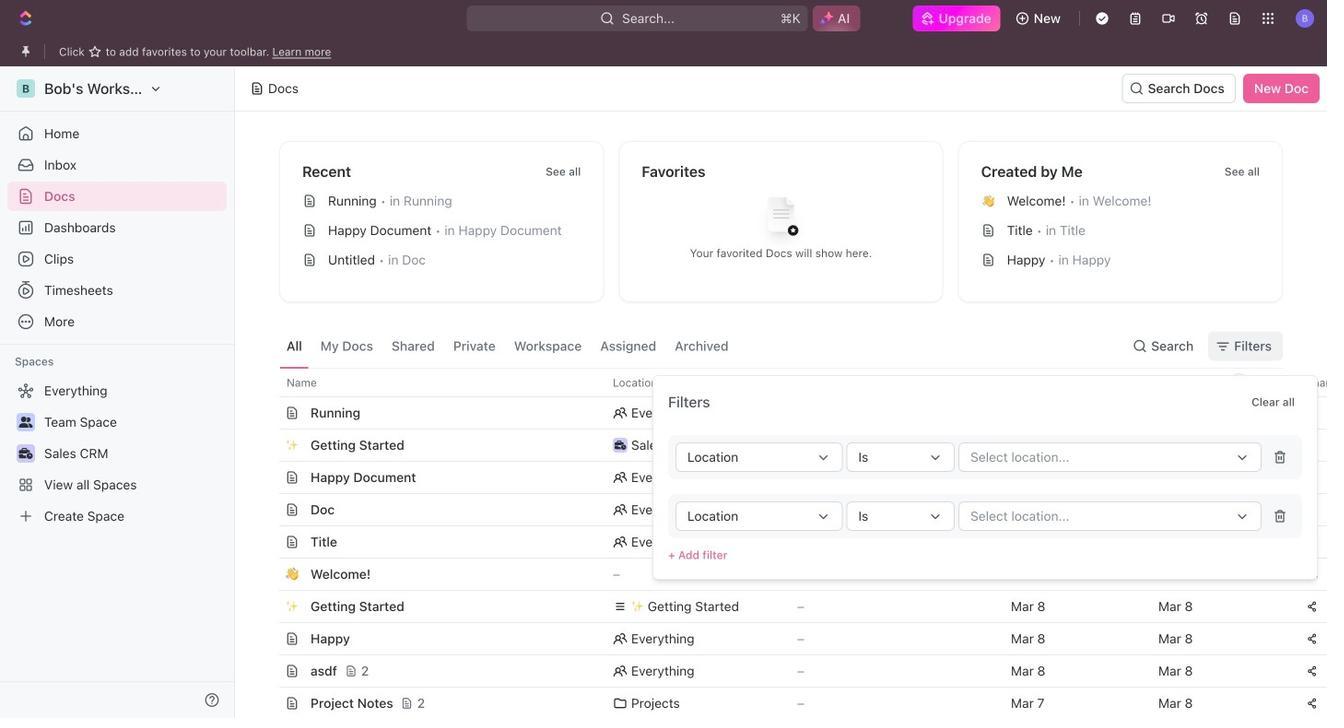 Task type: locate. For each thing, give the bounding box(es) containing it.
1 row from the top
[[259, 368, 1327, 397]]

cell for tenth row from the bottom of the page
[[259, 397, 279, 429]]

tree inside sidebar navigation
[[7, 376, 227, 531]]

tab list
[[279, 324, 736, 368]]

cell for 3rd row from the top
[[259, 430, 279, 461]]

row
[[259, 368, 1327, 397], [259, 396, 1327, 430], [259, 429, 1327, 462], [259, 461, 1327, 494], [259, 493, 1327, 526], [259, 525, 1327, 559], [259, 558, 1327, 591], [259, 590, 1327, 623], [259, 622, 1327, 655], [259, 654, 1327, 688], [259, 687, 1327, 718]]

7 row from the top
[[259, 558, 1327, 591]]

business time image
[[615, 441, 626, 450]]

table
[[259, 368, 1327, 718]]

9 row from the top
[[259, 622, 1327, 655]]

cell for eighth row from the top of the page
[[259, 591, 279, 622]]

5 row from the top
[[259, 493, 1327, 526]]

10 row from the top
[[259, 654, 1327, 688]]

6 row from the top
[[259, 525, 1327, 559]]

cell
[[259, 397, 279, 429], [1148, 397, 1295, 429], [259, 430, 279, 461], [259, 462, 279, 493], [259, 494, 279, 525], [259, 526, 279, 558], [259, 559, 279, 590], [259, 591, 279, 622], [259, 623, 279, 654], [259, 655, 279, 687], [259, 688, 279, 718]]

tree
[[7, 376, 227, 531]]

cell for 3rd row from the bottom
[[259, 623, 279, 654]]

4 row from the top
[[259, 461, 1327, 494]]

cell for seventh row from the top of the page
[[259, 559, 279, 590]]

3 row from the top
[[259, 429, 1327, 462]]

2 row from the top
[[259, 396, 1327, 430]]

column header
[[259, 368, 279, 397]]



Task type: vqa. For each thing, say whether or not it's contained in the screenshot.
1st creative project phase from the bottom
no



Task type: describe. For each thing, give the bounding box(es) containing it.
11 row from the top
[[259, 687, 1327, 718]]

cell for 8th row from the bottom
[[259, 462, 279, 493]]

cell for 6th row
[[259, 526, 279, 558]]

cell for 1st row from the bottom
[[259, 688, 279, 718]]

cell for 10th row from the top of the page
[[259, 655, 279, 687]]

no favorited docs image
[[744, 183, 818, 257]]

cell for 5th row from the top of the page
[[259, 494, 279, 525]]

sidebar navigation
[[0, 66, 235, 718]]

8 row from the top
[[259, 590, 1327, 623]]



